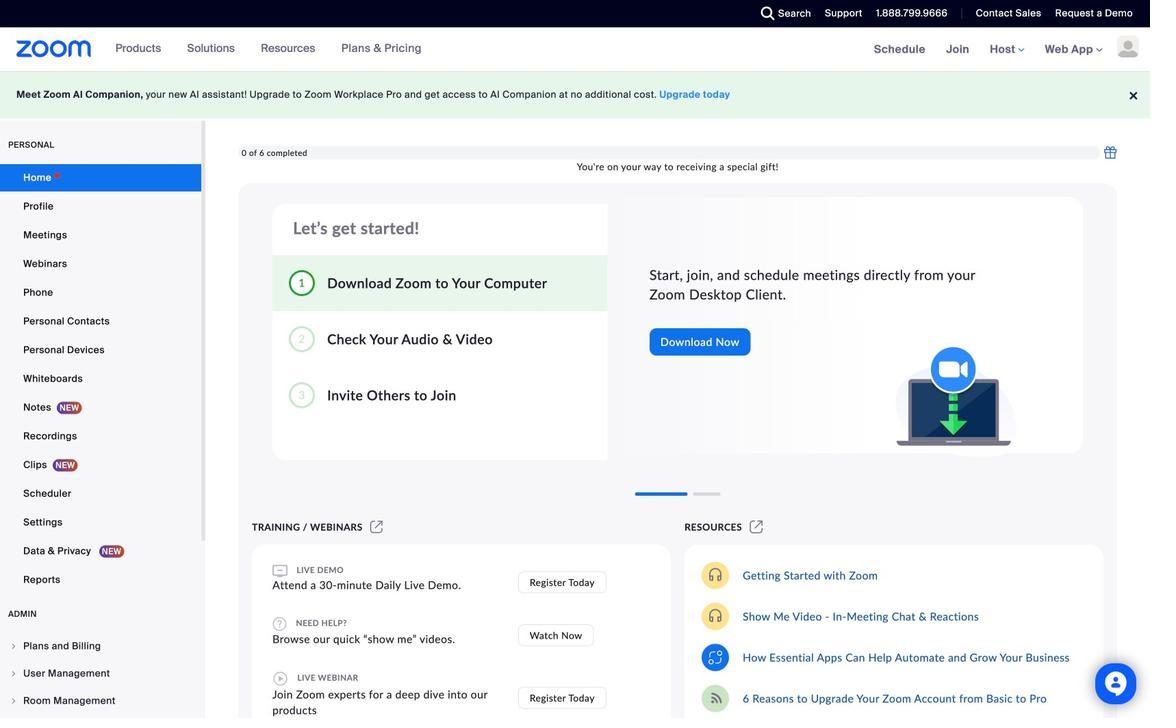 Task type: vqa. For each thing, say whether or not it's contained in the screenshot.
Management
no



Task type: locate. For each thing, give the bounding box(es) containing it.
zoom logo image
[[16, 40, 91, 58]]

menu item
[[0, 634, 201, 660], [0, 661, 201, 687], [0, 689, 201, 715]]

0 vertical spatial right image
[[10, 670, 18, 678]]

window new image
[[368, 522, 385, 533], [748, 522, 765, 533]]

2 vertical spatial menu item
[[0, 689, 201, 715]]

2 right image from the top
[[10, 698, 18, 706]]

right image for 1st menu item from the bottom of the admin menu menu
[[10, 698, 18, 706]]

right image
[[10, 670, 18, 678], [10, 698, 18, 706]]

0 vertical spatial menu item
[[0, 634, 201, 660]]

3 menu item from the top
[[0, 689, 201, 715]]

1 horizontal spatial window new image
[[748, 522, 765, 533]]

profile picture image
[[1117, 36, 1139, 58]]

2 menu item from the top
[[0, 661, 201, 687]]

0 horizontal spatial window new image
[[368, 522, 385, 533]]

footer
[[0, 71, 1150, 118]]

1 vertical spatial menu item
[[0, 661, 201, 687]]

2 window new image from the left
[[748, 522, 765, 533]]

right image
[[10, 643, 18, 651]]

personal menu menu
[[0, 164, 201, 596]]

meetings navigation
[[864, 27, 1150, 72]]

banner
[[0, 27, 1150, 72]]

admin menu menu
[[0, 634, 201, 719]]

1 right image from the top
[[10, 670, 18, 678]]

product information navigation
[[105, 27, 432, 71]]

1 vertical spatial right image
[[10, 698, 18, 706]]



Task type: describe. For each thing, give the bounding box(es) containing it.
right image for second menu item from the bottom of the admin menu menu
[[10, 670, 18, 678]]

1 menu item from the top
[[0, 634, 201, 660]]

1 window new image from the left
[[368, 522, 385, 533]]



